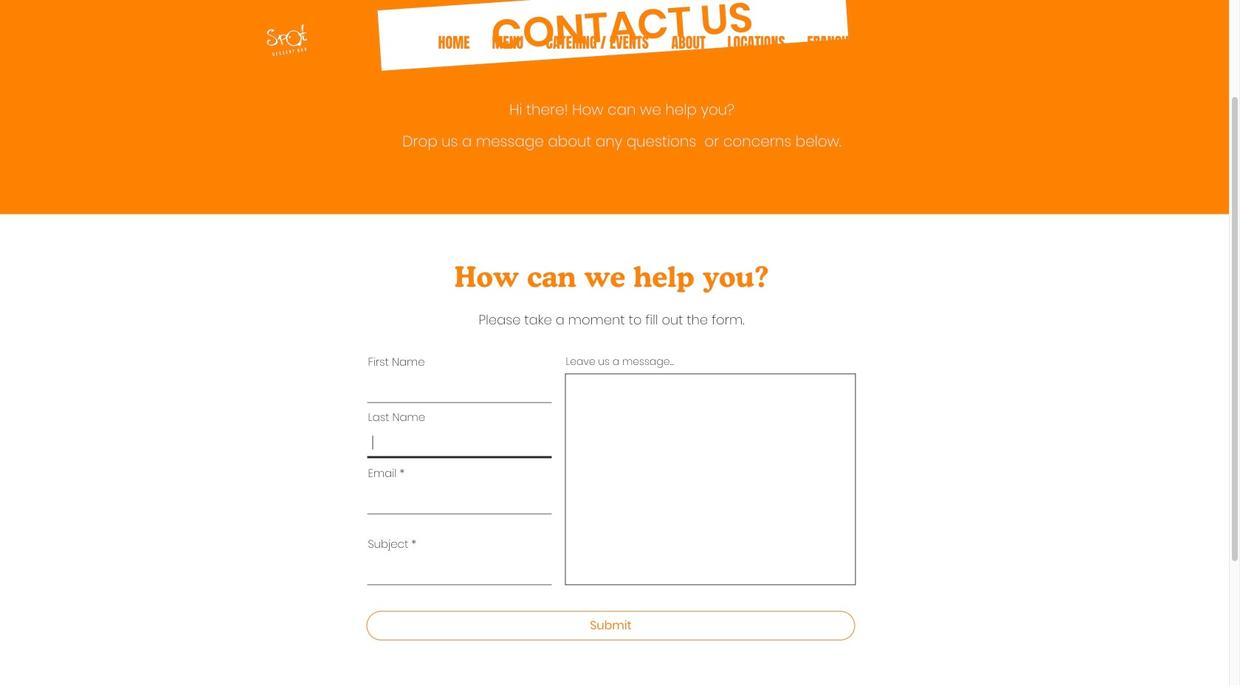 Task type: describe. For each thing, give the bounding box(es) containing it.
logo spot(light orange).png image
[[259, 11, 315, 66]]



Task type: locate. For each thing, give the bounding box(es) containing it.
None text field
[[565, 374, 856, 586], [367, 375, 552, 403], [367, 430, 552, 459], [367, 557, 552, 586], [565, 374, 856, 586], [367, 375, 552, 403], [367, 430, 552, 459], [367, 557, 552, 586]]

None email field
[[367, 486, 552, 515]]



